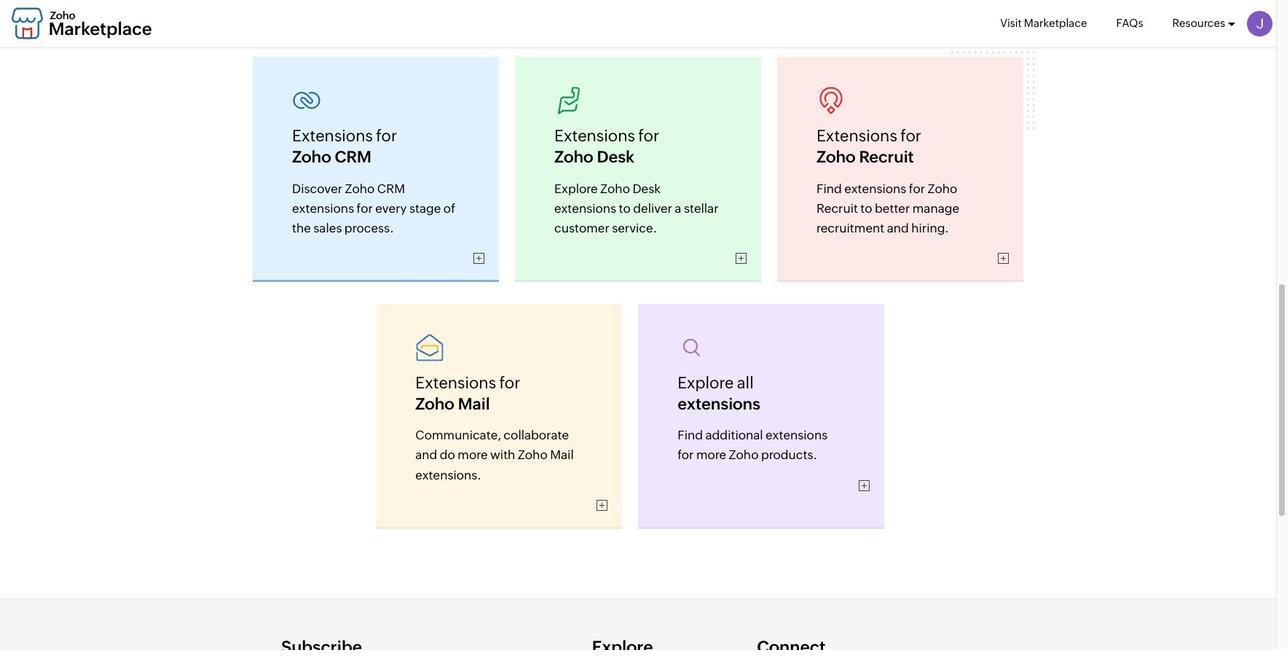 Task type: locate. For each thing, give the bounding box(es) containing it.
more
[[458, 448, 488, 462], [697, 448, 727, 462]]

explore inside explore all extensions
[[678, 374, 734, 392]]

zoho up manage
[[928, 181, 958, 196]]

to inside find extensions for zoho recruit to better manage recruitment and hiring.
[[861, 201, 873, 216]]

0 vertical spatial desk
[[597, 148, 635, 166]]

zoho down additional
[[729, 448, 759, 462]]

more down additional
[[697, 448, 727, 462]]

extensions up the sales
[[292, 201, 354, 216]]

extensions inside extensions for zoho desk
[[555, 127, 635, 145]]

0 vertical spatial crm
[[335, 148, 372, 166]]

1 vertical spatial desk
[[633, 181, 661, 196]]

0 horizontal spatial more
[[458, 448, 488, 462]]

extensions
[[845, 181, 907, 196], [292, 201, 354, 216], [555, 201, 617, 216], [678, 395, 761, 413], [766, 428, 828, 443]]

more down communicate,
[[458, 448, 488, 462]]

zoho inside extensions for zoho recruit
[[817, 148, 856, 166]]

zoho up customer at the top left of the page
[[555, 148, 594, 166]]

explore inside explore zoho desk extensions to deliver a stellar customer service.
[[555, 181, 598, 196]]

0 horizontal spatial find
[[678, 428, 703, 443]]

2 more from the left
[[697, 448, 727, 462]]

zoho up communicate,
[[416, 395, 455, 413]]

0 horizontal spatial crm
[[335, 148, 372, 166]]

find inside find extensions for zoho recruit to better manage recruitment and hiring.
[[817, 181, 842, 196]]

0 vertical spatial recruit
[[860, 148, 915, 166]]

1 vertical spatial and
[[416, 448, 438, 462]]

find left additional
[[678, 428, 703, 443]]

do
[[440, 448, 455, 462]]

recruit up find extensions for zoho recruit to better manage recruitment and hiring.
[[860, 148, 915, 166]]

desk up deliver
[[633, 181, 661, 196]]

recruit up recruitment
[[817, 201, 859, 216]]

crm up the 'every'
[[377, 181, 405, 196]]

zoho inside find additional extensions for more zoho products.
[[729, 448, 759, 462]]

extensions for zoho desk
[[555, 127, 660, 166]]

0 vertical spatial and
[[888, 221, 910, 235]]

and left do
[[416, 448, 438, 462]]

for
[[376, 127, 397, 145], [639, 127, 660, 145], [901, 127, 922, 145], [909, 181, 926, 196], [357, 201, 373, 216], [500, 374, 521, 392], [678, 448, 694, 462]]

0 vertical spatial find
[[817, 181, 842, 196]]

desk inside explore zoho desk extensions to deliver a stellar customer service.
[[633, 181, 661, 196]]

1 horizontal spatial crm
[[377, 181, 405, 196]]

desk up explore zoho desk extensions to deliver a stellar customer service.
[[597, 148, 635, 166]]

more inside communicate, collaborate and do more with zoho mail extensions.
[[458, 448, 488, 462]]

1 horizontal spatial explore
[[678, 374, 734, 392]]

additional
[[706, 428, 764, 443]]

extensions down all
[[678, 395, 761, 413]]

mail down collaborate
[[550, 448, 574, 462]]

better
[[875, 201, 911, 216]]

explore
[[555, 181, 598, 196], [678, 374, 734, 392]]

to
[[619, 201, 631, 216], [861, 201, 873, 216]]

1 vertical spatial find
[[678, 428, 703, 443]]

jacob simon image
[[1248, 11, 1273, 36]]

1 to from the left
[[619, 201, 631, 216]]

more for zoho mail
[[458, 448, 488, 462]]

extensions inside extensions for zoho mail
[[416, 374, 496, 392]]

zoho up the process.
[[345, 181, 375, 196]]

0 horizontal spatial explore
[[555, 181, 598, 196]]

discover
[[292, 181, 343, 196]]

extensions inside discover zoho crm extensions for every stage of the sales process.
[[292, 201, 354, 216]]

2 to from the left
[[861, 201, 873, 216]]

resources
[[1173, 17, 1226, 29]]

1 vertical spatial mail
[[550, 448, 574, 462]]

explore left all
[[678, 374, 734, 392]]

mail up communicate,
[[458, 395, 490, 413]]

sales
[[314, 221, 342, 235]]

find up recruitment
[[817, 181, 842, 196]]

service.
[[612, 221, 657, 235]]

zoho inside extensions for zoho mail
[[416, 395, 455, 413]]

customer
[[555, 221, 610, 235]]

crm inside extensions for zoho crm
[[335, 148, 372, 166]]

explore up customer at the top left of the page
[[555, 181, 598, 196]]

0 horizontal spatial recruit
[[817, 201, 859, 216]]

zoho inside extensions for zoho desk
[[555, 148, 594, 166]]

crm
[[335, 148, 372, 166], [377, 181, 405, 196]]

marketplace
[[1025, 17, 1088, 29]]

desk
[[597, 148, 635, 166], [633, 181, 661, 196]]

0 vertical spatial explore
[[555, 181, 598, 196]]

to up service.
[[619, 201, 631, 216]]

find
[[817, 181, 842, 196], [678, 428, 703, 443]]

for inside extensions for zoho recruit
[[901, 127, 922, 145]]

zoho inside explore zoho desk extensions to deliver a stellar customer service.
[[601, 181, 630, 196]]

explore zoho desk extensions to deliver a stellar customer service.
[[555, 181, 719, 235]]

every
[[376, 201, 407, 216]]

zoho down extensions for zoho desk
[[601, 181, 630, 196]]

desk inside extensions for zoho desk
[[597, 148, 635, 166]]

manage
[[913, 201, 960, 216]]

extensions for desk
[[555, 127, 635, 145]]

and inside find extensions for zoho recruit to better manage recruitment and hiring.
[[888, 221, 910, 235]]

1 horizontal spatial and
[[888, 221, 910, 235]]

and down better
[[888, 221, 910, 235]]

more inside find additional extensions for more zoho products.
[[697, 448, 727, 462]]

for inside extensions for zoho crm
[[376, 127, 397, 145]]

with
[[491, 448, 516, 462]]

1 vertical spatial recruit
[[817, 201, 859, 216]]

extensions inside extensions for zoho crm
[[292, 127, 373, 145]]

for inside discover zoho crm extensions for every stage of the sales process.
[[357, 201, 373, 216]]

recruit
[[860, 148, 915, 166], [817, 201, 859, 216]]

more for extensions
[[697, 448, 727, 462]]

to up recruitment
[[861, 201, 873, 216]]

faqs
[[1117, 17, 1144, 29]]

0 horizontal spatial and
[[416, 448, 438, 462]]

products.
[[762, 448, 818, 462]]

the
[[292, 221, 311, 235]]

faqs link
[[1117, 0, 1144, 47]]

extensions up better
[[845, 181, 907, 196]]

process.
[[345, 221, 394, 235]]

mail
[[458, 395, 490, 413], [550, 448, 574, 462]]

1 vertical spatial explore
[[678, 374, 734, 392]]

visit marketplace
[[1001, 17, 1088, 29]]

0 horizontal spatial to
[[619, 201, 631, 216]]

to inside explore zoho desk extensions to deliver a stellar customer service.
[[619, 201, 631, 216]]

extensions
[[292, 127, 373, 145], [555, 127, 635, 145], [817, 127, 898, 145], [416, 374, 496, 392]]

deliver
[[634, 201, 673, 216]]

zoho
[[292, 148, 331, 166], [555, 148, 594, 166], [817, 148, 856, 166], [345, 181, 375, 196], [601, 181, 630, 196], [928, 181, 958, 196], [416, 395, 455, 413], [518, 448, 548, 462], [729, 448, 759, 462]]

extensions up products.
[[766, 428, 828, 443]]

1 horizontal spatial recruit
[[860, 148, 915, 166]]

1 horizontal spatial mail
[[550, 448, 574, 462]]

crm inside discover zoho crm extensions for every stage of the sales process.
[[377, 181, 405, 196]]

1 more from the left
[[458, 448, 488, 462]]

zoho up recruitment
[[817, 148, 856, 166]]

0 horizontal spatial mail
[[458, 395, 490, 413]]

zoho up discover
[[292, 148, 331, 166]]

1 vertical spatial crm
[[377, 181, 405, 196]]

discover zoho crm extensions for every stage of the sales process.
[[292, 181, 456, 235]]

and
[[888, 221, 910, 235], [416, 448, 438, 462]]

stellar
[[684, 201, 719, 216]]

0 vertical spatial mail
[[458, 395, 490, 413]]

for inside find additional extensions for more zoho products.
[[678, 448, 694, 462]]

1 horizontal spatial to
[[861, 201, 873, 216]]

find inside find additional extensions for more zoho products.
[[678, 428, 703, 443]]

1 horizontal spatial more
[[697, 448, 727, 462]]

for inside find extensions for zoho recruit to better manage recruitment and hiring.
[[909, 181, 926, 196]]

1 horizontal spatial find
[[817, 181, 842, 196]]

crm up discover
[[335, 148, 372, 166]]

zoho down collaborate
[[518, 448, 548, 462]]

extensions inside extensions for zoho recruit
[[817, 127, 898, 145]]

find extensions for zoho recruit to better manage recruitment and hiring.
[[817, 181, 960, 235]]

extensions up customer at the top left of the page
[[555, 201, 617, 216]]



Task type: describe. For each thing, give the bounding box(es) containing it.
extensions for recruit
[[817, 127, 898, 145]]

recruitment
[[817, 221, 885, 235]]

for inside extensions for zoho desk
[[639, 127, 660, 145]]

extensions inside find extensions for zoho recruit to better manage recruitment and hiring.
[[845, 181, 907, 196]]

all
[[737, 374, 754, 392]]

explore for explore all extensions
[[678, 374, 734, 392]]

find for explore all extensions
[[678, 428, 703, 443]]

zoho inside extensions for zoho crm
[[292, 148, 331, 166]]

extensions.
[[416, 468, 482, 482]]

communicate, collaborate and do more with zoho mail extensions.
[[416, 428, 574, 482]]

for inside extensions for zoho mail
[[500, 374, 521, 392]]

extensions for zoho mail
[[416, 374, 521, 413]]

zoho inside find extensions for zoho recruit to better manage recruitment and hiring.
[[928, 181, 958, 196]]

collaborate
[[504, 428, 569, 443]]

mail inside communicate, collaborate and do more with zoho mail extensions.
[[550, 448, 574, 462]]

extensions for zoho recruit
[[817, 127, 922, 166]]

find for extensions for zoho recruit
[[817, 181, 842, 196]]

zoho inside communicate, collaborate and do more with zoho mail extensions.
[[518, 448, 548, 462]]

extensions for zoho crm
[[292, 127, 397, 166]]

zoho inside discover zoho crm extensions for every stage of the sales process.
[[345, 181, 375, 196]]

visit marketplace link
[[1001, 0, 1088, 47]]

of
[[444, 201, 456, 216]]

mail inside extensions for zoho mail
[[458, 395, 490, 413]]

explore all extensions
[[678, 374, 761, 413]]

recruit inside extensions for zoho recruit
[[860, 148, 915, 166]]

extensions inside find additional extensions for more zoho products.
[[766, 428, 828, 443]]

extensions for mail
[[416, 374, 496, 392]]

communicate,
[[416, 428, 501, 443]]

and inside communicate, collaborate and do more with zoho mail extensions.
[[416, 448, 438, 462]]

a
[[675, 201, 682, 216]]

zoho marketplace logo image
[[11, 8, 152, 40]]

stage
[[410, 201, 441, 216]]

find additional extensions for more zoho products.
[[678, 428, 828, 462]]

recruit inside find extensions for zoho recruit to better manage recruitment and hiring.
[[817, 201, 859, 216]]

visit
[[1001, 17, 1022, 29]]

extensions inside explore zoho desk extensions to deliver a stellar customer service.
[[555, 201, 617, 216]]

hiring.
[[912, 221, 949, 235]]

explore for explore zoho desk extensions to deliver a stellar customer service.
[[555, 181, 598, 196]]

extensions for crm
[[292, 127, 373, 145]]



Task type: vqa. For each thing, say whether or not it's contained in the screenshot.
sales enablement link
no



